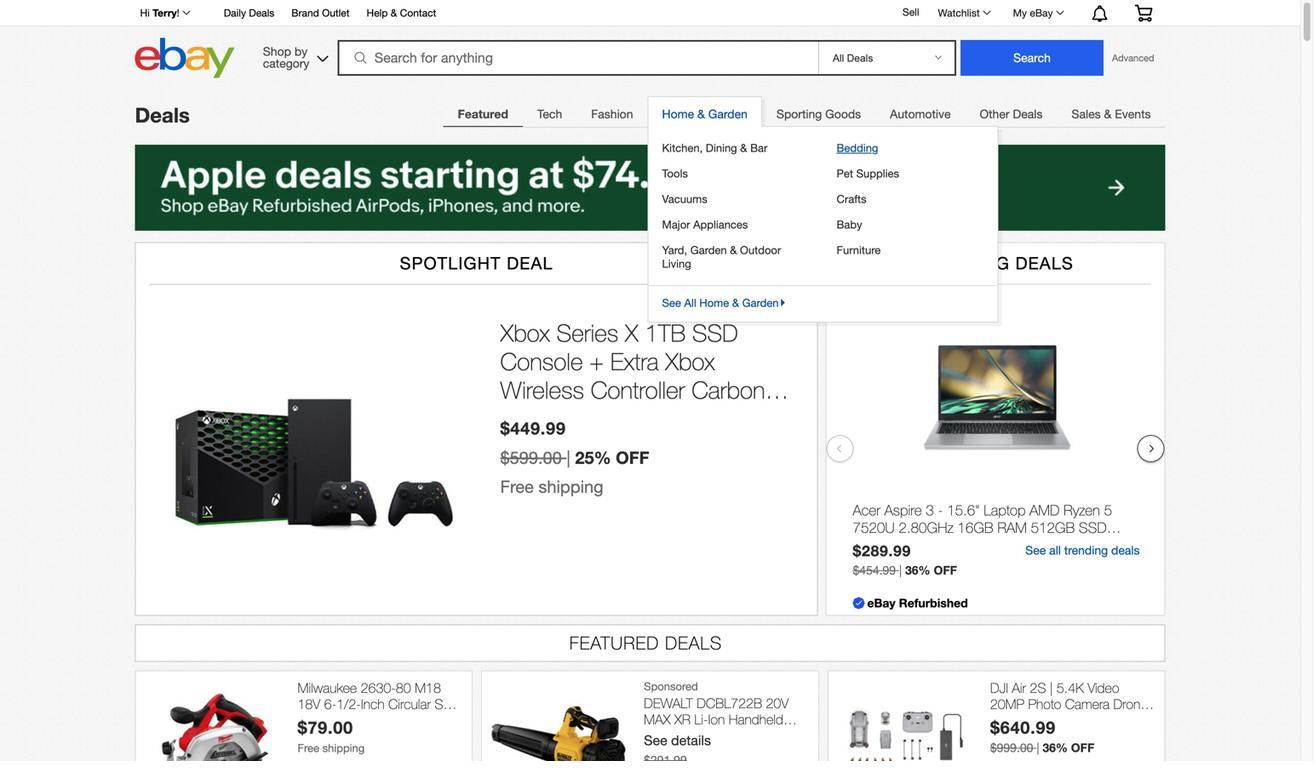 Task type: locate. For each thing, give the bounding box(es) containing it.
air
[[1012, 680, 1026, 696]]

& right home
[[697, 107, 705, 121]]

free inside $79.00 free shipping
[[298, 742, 319, 755]]

shipping down $79.00 at the bottom left of page
[[322, 742, 365, 755]]

featured link
[[443, 97, 523, 131]]

& inside account navigation
[[391, 7, 397, 19]]

all
[[1049, 543, 1061, 557]]

refurbished)
[[1016, 713, 1087, 729]]

0 vertical spatial -
[[938, 501, 943, 518]]

extra
[[610, 347, 659, 375]]

free down $599.00
[[500, 477, 534, 497]]

25%
[[575, 448, 611, 468]]

shop by category
[[263, 44, 309, 70]]

1 vertical spatial shipping
[[322, 742, 365, 755]]

free
[[500, 477, 534, 497], [298, 742, 319, 755]]

off for controller
[[616, 448, 649, 468]]

0 vertical spatial ssd
[[692, 319, 738, 347]]

ssd
[[692, 319, 738, 347], [1079, 519, 1107, 536]]

- right 3
[[938, 501, 943, 518]]

1 vertical spatial off
[[934, 563, 957, 577]]

max
[[644, 712, 671, 728]]

fashion link
[[577, 97, 648, 131]]

menu bar
[[443, 96, 1165, 131]]

2 horizontal spatial off
[[1071, 741, 1094, 755]]

brand
[[291, 7, 319, 19]]

amd
[[1030, 501, 1060, 518]]

1 horizontal spatial off
[[934, 563, 957, 577]]

home & garden link
[[648, 97, 762, 131]]

1 vertical spatial 36%
[[1043, 741, 1068, 755]]

tab list
[[443, 96, 1165, 131]]

3
[[926, 501, 934, 518]]

milwaukee 2630-80 m18 18v 6-1/2-inch circular saw -bare, reconditioned
[[298, 680, 460, 729]]

1 horizontal spatial 36%
[[1043, 741, 1068, 755]]

0 horizontal spatial -
[[298, 713, 302, 729]]

1 horizontal spatial &
[[697, 107, 705, 121]]

1 vertical spatial featured
[[570, 632, 659, 653]]

0 vertical spatial off
[[616, 448, 649, 468]]

refurbished
[[899, 596, 968, 610]]

controller
[[591, 376, 685, 404]]

0 horizontal spatial featured
[[458, 107, 508, 121]]

1 vertical spatial ssd
[[1079, 519, 1107, 536]]

inch
[[361, 696, 385, 712]]

deals for trending deals
[[1015, 253, 1074, 273]]

deals inside account navigation
[[249, 7, 274, 19]]

see all trending deals link
[[1025, 543, 1140, 558]]

shipping down $599.00 | 25% off
[[538, 477, 603, 497]]

0 vertical spatial 36%
[[905, 563, 930, 577]]

ebay
[[1030, 7, 1053, 19], [867, 596, 896, 610]]

$599.00 | 25% off
[[500, 448, 649, 468]]

ssd down the ryzen
[[1079, 519, 1107, 536]]

1 horizontal spatial shipping
[[538, 477, 603, 497]]

acer aspire 3 - 15.6" laptop amd ryzen 5 7520u 2.80ghz 16gb ram 512gb ssd w11h
[[853, 501, 1112, 553]]

1 horizontal spatial see
[[1025, 543, 1046, 557]]

handheld
[[729, 712, 783, 728]]

512gb
[[1031, 519, 1075, 536]]

dcbl722b
[[697, 695, 762, 711]]

sporting goods
[[777, 107, 861, 121]]

acer
[[853, 501, 880, 518]]

- down 18v
[[298, 713, 302, 729]]

None submit
[[961, 40, 1104, 76]]

0 horizontal spatial off
[[616, 448, 649, 468]]

off right '25%'
[[616, 448, 649, 468]]

& for home
[[697, 107, 705, 121]]

ssd inside acer aspire 3 - 15.6" laptop amd ryzen 5 7520u 2.80ghz 16gb ram 512gb ssd w11h
[[1079, 519, 1107, 536]]

2 vertical spatial off
[[1071, 741, 1094, 755]]

advanced link
[[1104, 41, 1163, 75]]

carbon
[[692, 376, 765, 404]]

1 horizontal spatial -
[[938, 501, 943, 518]]

deals for daily deals
[[249, 7, 274, 19]]

ebay down $454.99
[[867, 596, 896, 610]]

home
[[662, 107, 694, 121]]

trending deals
[[917, 253, 1074, 273]]

hi terry !
[[140, 7, 179, 19]]

(dji-
[[990, 713, 1016, 729]]

0 horizontal spatial 36%
[[905, 563, 930, 577]]

xbox up console
[[500, 319, 550, 347]]

| inside dji air 2s | 5.4k video 20mp photo camera drone (dji-refurbished)
[[1050, 680, 1053, 696]]

daily deals link
[[224, 4, 274, 23]]

0 horizontal spatial &
[[391, 7, 397, 19]]

1 horizontal spatial featured
[[570, 632, 659, 653]]

0 horizontal spatial xbox
[[500, 319, 550, 347]]

tech
[[537, 107, 562, 121]]

off down refurbished)
[[1071, 741, 1094, 755]]

brand outlet link
[[291, 4, 350, 23]]

1 vertical spatial see
[[644, 733, 667, 749]]

Search for anything text field
[[340, 42, 815, 74]]

36% up ebay refurbished
[[905, 563, 930, 577]]

circular
[[388, 696, 431, 712]]

1 vertical spatial free
[[298, 742, 319, 755]]

$454.99 | 36% off
[[853, 563, 957, 577]]

shipping inside $79.00 free shipping
[[322, 742, 365, 755]]

milwaukee
[[298, 680, 357, 696]]

| right 2s
[[1050, 680, 1053, 696]]

see left all
[[1025, 543, 1046, 557]]

video
[[1088, 680, 1119, 696]]

1 horizontal spatial ssd
[[1079, 519, 1107, 536]]

automotive
[[890, 107, 951, 121]]

off up the "refurbished"
[[934, 563, 957, 577]]

ebay refurbished
[[867, 596, 968, 610]]

shop by category banner
[[131, 0, 1165, 83]]

category
[[263, 56, 309, 70]]

free down $79.00 at the bottom left of page
[[298, 742, 319, 755]]

saw
[[435, 696, 460, 712]]

featured deals
[[570, 632, 722, 653]]

& right the help
[[391, 7, 397, 19]]

x
[[625, 319, 638, 347]]

ebay right my
[[1030, 7, 1053, 19]]

deal
[[507, 253, 553, 273]]

36% down refurbished)
[[1043, 741, 1068, 755]]

daily deals
[[224, 7, 274, 19]]

| down $640.99
[[1037, 741, 1039, 755]]

(5
[[749, 728, 760, 744]]

see for see details
[[644, 733, 667, 749]]

0 vertical spatial see
[[1025, 543, 1046, 557]]

see all trending deals
[[1025, 543, 1140, 557]]

| inside $640.99 $999.00 | 36% off
[[1037, 741, 1039, 755]]

sporting
[[777, 107, 822, 121]]

featured inside menu bar
[[458, 107, 508, 121]]

featured left tech
[[458, 107, 508, 121]]

2.80ghz
[[899, 519, 953, 536]]

xbox down 1tb
[[665, 347, 715, 375]]

sponsored
[[644, 680, 698, 693]]

ram
[[997, 519, 1027, 536]]

& right sales
[[1104, 107, 1112, 121]]

1 horizontal spatial xbox
[[665, 347, 715, 375]]

2 horizontal spatial &
[[1104, 107, 1112, 121]]

spotlight
[[400, 253, 501, 273]]

ssd right 1tb
[[692, 319, 738, 347]]

1 horizontal spatial ebay
[[1030, 7, 1053, 19]]

& for help
[[391, 7, 397, 19]]

1 vertical spatial ebay
[[867, 596, 896, 610]]

ebay inside my ebay link
[[1030, 7, 1053, 19]]

ssd inside xbox series x 1tb ssd console + extra xbox wireless controller carbon black
[[692, 319, 738, 347]]

shipping
[[538, 477, 603, 497], [322, 742, 365, 755]]

0 horizontal spatial see
[[644, 733, 667, 749]]

0 horizontal spatial free
[[298, 742, 319, 755]]

0 horizontal spatial ebay
[[867, 596, 896, 610]]

off
[[616, 448, 649, 468], [934, 563, 957, 577], [1071, 741, 1094, 755]]

0 vertical spatial ebay
[[1030, 7, 1053, 19]]

my ebay
[[1013, 7, 1053, 19]]

-
[[938, 501, 943, 518], [298, 713, 302, 729]]

other
[[980, 107, 1010, 121]]

m18
[[415, 680, 441, 696]]

0 vertical spatial featured
[[458, 107, 508, 121]]

2s
[[1030, 680, 1046, 696]]

36% inside $640.99 $999.00 | 36% off
[[1043, 741, 1068, 755]]

my ebay link
[[1004, 3, 1072, 23]]

featured up sponsored
[[570, 632, 659, 653]]

deals for featured deals
[[665, 632, 722, 653]]

| left '25%'
[[567, 448, 570, 468]]

0 horizontal spatial ssd
[[692, 319, 738, 347]]

deals
[[249, 7, 274, 19], [135, 103, 190, 127], [1013, 107, 1043, 121], [1015, 253, 1074, 273], [665, 632, 722, 653]]

1 horizontal spatial free
[[500, 477, 534, 497]]

see down max
[[644, 733, 667, 749]]

your shopping cart image
[[1134, 4, 1153, 22]]

0 horizontal spatial shipping
[[322, 742, 365, 755]]

20v
[[766, 695, 789, 711]]

1tb
[[645, 319, 686, 347]]

36%
[[905, 563, 930, 577], [1043, 741, 1068, 755]]

1 vertical spatial -
[[298, 713, 302, 729]]

menu bar containing featured
[[443, 96, 1165, 131]]

sales & events
[[1072, 107, 1151, 121]]



Task type: describe. For each thing, give the bounding box(es) containing it.
(tool
[[686, 728, 712, 744]]

console
[[500, 347, 583, 375]]

6-
[[324, 696, 337, 712]]

help & contact
[[367, 7, 436, 19]]

wireless
[[500, 376, 584, 404]]

series
[[557, 319, 618, 347]]

sales
[[1072, 107, 1101, 121]]

sell link
[[895, 6, 927, 18]]

spotlight deal
[[400, 253, 553, 273]]

$454.99
[[853, 563, 896, 577]]

xbox series x 1tb ssd console + extra xbox wireless controller carbon black link
[[500, 319, 800, 433]]

see for see all trending deals
[[1025, 543, 1046, 557]]

- inside the milwaukee 2630-80 m18 18v 6-1/2-inch circular saw -bare, reconditioned
[[298, 713, 302, 729]]

garden
[[708, 107, 748, 121]]

automotive link
[[876, 97, 965, 131]]

camera
[[1065, 696, 1110, 712]]

sell
[[903, 6, 919, 18]]

80
[[396, 680, 411, 696]]

& for sales
[[1104, 107, 1112, 121]]

daily
[[224, 7, 246, 19]]

watchlist link
[[929, 3, 999, 23]]

reconditioned
[[336, 713, 418, 729]]

| right $454.99
[[899, 563, 902, 577]]

0 vertical spatial free
[[500, 477, 534, 497]]

goods
[[825, 107, 861, 121]]

see details
[[644, 733, 711, 749]]

off inside $640.99 $999.00 | 36% off
[[1071, 741, 1094, 755]]

hi
[[140, 7, 150, 19]]

off for 2.80ghz
[[934, 563, 957, 577]]

terry
[[153, 7, 177, 19]]

laptop
[[984, 501, 1026, 518]]

new
[[644, 744, 670, 760]]

5
[[1104, 501, 1112, 518]]

$999.00
[[990, 741, 1033, 755]]

16gb
[[958, 519, 993, 536]]

dewalt dcbl722b 20v max xr li-ion handheld blower (tool only) (5 ah) new link
[[644, 695, 810, 760]]

aspire
[[884, 501, 922, 518]]

sporting goods link
[[762, 97, 876, 131]]

15.6"
[[947, 501, 980, 518]]

apple deals starting at $74.99 shop ebay refurbished airpods, iphones, and more. image
[[135, 145, 1165, 231]]

$640.99 $999.00 | 36% off
[[990, 718, 1094, 755]]

20mp
[[990, 696, 1024, 712]]

$79.00 free shipping
[[298, 718, 365, 755]]

dewalt
[[644, 695, 693, 711]]

deals for other deals
[[1013, 107, 1043, 121]]

black
[[500, 405, 555, 433]]

sales & events link
[[1057, 97, 1165, 131]]

contact
[[400, 7, 436, 19]]

xbox series x 1tb ssd console + extra xbox wireless controller carbon black
[[500, 319, 765, 433]]

ah)
[[763, 728, 782, 744]]

help & contact link
[[367, 4, 436, 23]]

18v
[[298, 696, 320, 712]]

dji air 2s | 5.4k video 20mp photo camera drone (dji-refurbished)
[[990, 680, 1148, 729]]

events
[[1115, 107, 1151, 121]]

1/2-
[[337, 696, 361, 712]]

featured for featured
[[458, 107, 508, 121]]

photo
[[1028, 696, 1061, 712]]

featured for featured deals
[[570, 632, 659, 653]]

milwaukee 2630-80 m18 18v 6-1/2-inch circular saw -bare, reconditioned link
[[298, 680, 463, 729]]

brand outlet
[[291, 7, 350, 19]]

blower
[[644, 728, 683, 744]]

tab list containing featured
[[443, 96, 1165, 131]]

$79.00
[[298, 718, 353, 738]]

$599.00
[[500, 448, 562, 468]]

deals
[[1111, 543, 1140, 557]]

only)
[[716, 728, 745, 744]]

bare,
[[302, 713, 332, 729]]

2630-
[[361, 680, 396, 696]]

!
[[177, 7, 179, 19]]

none submit inside the shop by category banner
[[961, 40, 1104, 76]]

deals link
[[135, 103, 190, 127]]

$449.99
[[500, 418, 566, 439]]

7520u
[[853, 519, 895, 536]]

my
[[1013, 7, 1027, 19]]

see details link
[[644, 733, 711, 749]]

dji
[[990, 680, 1008, 696]]

$640.99
[[990, 718, 1056, 738]]

- inside acer aspire 3 - 15.6" laptop amd ryzen 5 7520u 2.80ghz 16gb ram 512gb ssd w11h
[[938, 501, 943, 518]]

shop by category button
[[255, 38, 332, 75]]

trending
[[1064, 543, 1108, 557]]

watchlist
[[938, 7, 980, 19]]

details
[[671, 733, 711, 749]]

free shipping
[[500, 477, 603, 497]]

ryzen
[[1064, 501, 1100, 518]]

shop
[[263, 44, 291, 58]]

advanced
[[1112, 52, 1154, 63]]

| inside $599.00 | 25% off
[[567, 448, 570, 468]]

other deals
[[980, 107, 1043, 121]]

w11h
[[853, 536, 891, 553]]

dji air 2s | 5.4k video 20mp photo camera drone (dji-refurbished) link
[[990, 680, 1156, 729]]

account navigation
[[131, 0, 1165, 26]]

0 vertical spatial shipping
[[538, 477, 603, 497]]

drone
[[1113, 696, 1148, 712]]



Task type: vqa. For each thing, say whether or not it's contained in the screenshot.
the Shop by category
yes



